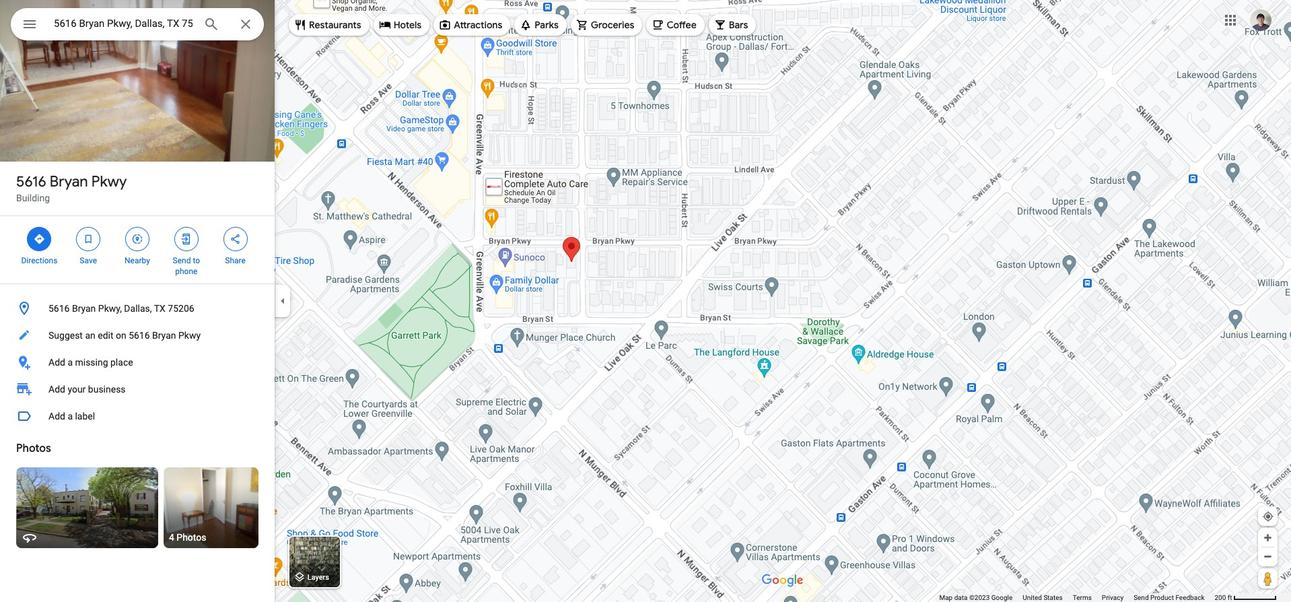 Task type: vqa. For each thing, say whether or not it's contained in the screenshot.
3rd "Add" from the top of the 5616 Bryan Pkwy MAIN CONTENT
yes



Task type: describe. For each thing, give the bounding box(es) containing it.
send product feedback button
[[1134, 593, 1205, 602]]

photos inside 4 photos button
[[177, 532, 206, 543]]

restaurants
[[309, 19, 361, 31]]

hotels button
[[374, 9, 430, 41]]

coffee
[[667, 19, 697, 31]]

pkwy inside button
[[178, 330, 201, 341]]

5616 Bryan Pkwy, Dallas, TX 75206 field
[[11, 8, 264, 40]]

 button
[[11, 8, 48, 43]]

2 vertical spatial 5616
[[129, 330, 150, 341]]

2 vertical spatial bryan
[[152, 330, 176, 341]]

map
[[940, 594, 953, 601]]

united states
[[1023, 594, 1063, 601]]

5616 bryan pkwy, dallas, tx 75206
[[48, 303, 194, 314]]

4
[[169, 532, 174, 543]]

data
[[955, 594, 968, 601]]

send for send product feedback
[[1134, 594, 1149, 601]]

edit
[[98, 330, 113, 341]]

footer inside google maps "element"
[[940, 593, 1215, 602]]

a for label
[[68, 411, 73, 422]]

send to phone
[[173, 256, 200, 276]]

5616 bryan pkwy building
[[16, 172, 127, 203]]

groceries
[[591, 19, 635, 31]]

nearby
[[125, 256, 150, 265]]

google maps element
[[0, 0, 1292, 602]]

zoom in image
[[1263, 533, 1274, 543]]

bars
[[729, 19, 748, 31]]

privacy
[[1102, 594, 1124, 601]]

none field inside 5616 bryan pkwy, dallas, tx 75206 field
[[54, 15, 193, 32]]

suggest an edit on 5616 bryan pkwy
[[48, 330, 201, 341]]

send for send to phone
[[173, 256, 191, 265]]

layers
[[308, 573, 329, 582]]

show street view coverage image
[[1259, 568, 1278, 589]]

5616 for pkwy,
[[48, 303, 70, 314]]

bars button
[[709, 9, 757, 41]]


[[33, 232, 45, 246]]

©2023
[[970, 594, 990, 601]]

5616 for pkwy
[[16, 172, 46, 191]]

a for missing
[[68, 357, 73, 368]]


[[22, 15, 38, 34]]

zoom out image
[[1263, 552, 1274, 562]]

directions
[[21, 256, 57, 265]]

200 ft
[[1215, 594, 1233, 601]]

tx
[[154, 303, 166, 314]]

terms button
[[1073, 593, 1092, 602]]

add for add a missing place
[[48, 357, 65, 368]]

200 ft button
[[1215, 594, 1278, 601]]

add a label button
[[0, 403, 275, 430]]

75206
[[168, 303, 194, 314]]


[[82, 232, 94, 246]]

5616 bryan pkwy main content
[[0, 0, 275, 602]]

5616 bryan pkwy, dallas, tx 75206 button
[[0, 295, 275, 322]]

building
[[16, 193, 50, 203]]



Task type: locate. For each thing, give the bounding box(es) containing it.
4 photos
[[169, 532, 206, 543]]

share
[[225, 256, 246, 265]]

 search field
[[11, 8, 264, 43]]

add for add your business
[[48, 384, 65, 395]]

1 vertical spatial bryan
[[72, 303, 96, 314]]

business
[[88, 384, 126, 395]]

1 add from the top
[[48, 357, 65, 368]]

0 vertical spatial pkwy
[[91, 172, 127, 191]]

a left label
[[68, 411, 73, 422]]

a left "missing"
[[68, 357, 73, 368]]

add your business link
[[0, 376, 275, 403]]

0 horizontal spatial 5616
[[16, 172, 46, 191]]

dallas,
[[124, 303, 152, 314]]

on
[[116, 330, 126, 341]]

add a missing place button
[[0, 349, 275, 376]]

0 vertical spatial photos
[[16, 442, 51, 455]]

send inside send to phone
[[173, 256, 191, 265]]

to
[[193, 256, 200, 265]]

missing
[[75, 357, 108, 368]]

united states button
[[1023, 593, 1063, 602]]

bryan down tx
[[152, 330, 176, 341]]

hotels
[[394, 19, 422, 31]]

send left product
[[1134, 594, 1149, 601]]

4 photos button
[[164, 467, 259, 548]]

footer containing map data ©2023 google
[[940, 593, 1215, 602]]

footer
[[940, 593, 1215, 602]]


[[131, 232, 143, 246]]

add
[[48, 357, 65, 368], [48, 384, 65, 395], [48, 411, 65, 422]]

add a label
[[48, 411, 95, 422]]

add inside "link"
[[48, 384, 65, 395]]

2 horizontal spatial 5616
[[129, 330, 150, 341]]

0 vertical spatial add
[[48, 357, 65, 368]]

parks button
[[515, 9, 567, 41]]

parks
[[535, 19, 559, 31]]


[[229, 232, 241, 246]]

feedback
[[1176, 594, 1205, 601]]

pkwy
[[91, 172, 127, 191], [178, 330, 201, 341]]

1 horizontal spatial send
[[1134, 594, 1149, 601]]

send
[[173, 256, 191, 265], [1134, 594, 1149, 601]]

pkwy,
[[98, 303, 122, 314]]

pkwy down 75206
[[178, 330, 201, 341]]

pkwy up 
[[91, 172, 127, 191]]

send product feedback
[[1134, 594, 1205, 601]]

2 add from the top
[[48, 384, 65, 395]]

5616 inside 5616 bryan pkwy building
[[16, 172, 46, 191]]

bryan for pkwy,
[[72, 303, 96, 314]]

0 vertical spatial bryan
[[50, 172, 88, 191]]

bryan for pkwy
[[50, 172, 88, 191]]

5616
[[16, 172, 46, 191], [48, 303, 70, 314], [129, 330, 150, 341]]

5616 up suggest
[[48, 303, 70, 314]]

0 vertical spatial a
[[68, 357, 73, 368]]

save
[[80, 256, 97, 265]]

an
[[85, 330, 95, 341]]

your
[[68, 384, 86, 395]]

5616 up building
[[16, 172, 46, 191]]

send up phone
[[173, 256, 191, 265]]

photos
[[16, 442, 51, 455], [177, 532, 206, 543]]

add a missing place
[[48, 357, 133, 368]]

bryan
[[50, 172, 88, 191], [72, 303, 96, 314], [152, 330, 176, 341]]

product
[[1151, 594, 1175, 601]]

1 horizontal spatial 5616
[[48, 303, 70, 314]]

suggest an edit on 5616 bryan pkwy button
[[0, 322, 275, 349]]

photos down the add a label
[[16, 442, 51, 455]]

phone
[[175, 267, 198, 276]]

bryan up building
[[50, 172, 88, 191]]

send inside button
[[1134, 594, 1149, 601]]

1 vertical spatial 5616
[[48, 303, 70, 314]]

add left label
[[48, 411, 65, 422]]

restaurants button
[[289, 9, 370, 41]]

show your location image
[[1263, 511, 1275, 523]]

attractions
[[454, 19, 503, 31]]

bryan left pkwy,
[[72, 303, 96, 314]]

200
[[1215, 594, 1227, 601]]

label
[[75, 411, 95, 422]]

1 horizontal spatial photos
[[177, 532, 206, 543]]

add down suggest
[[48, 357, 65, 368]]

None field
[[54, 15, 193, 32]]

coffee button
[[647, 9, 705, 41]]

0 horizontal spatial photos
[[16, 442, 51, 455]]

0 horizontal spatial pkwy
[[91, 172, 127, 191]]

1 vertical spatial add
[[48, 384, 65, 395]]

1 a from the top
[[68, 357, 73, 368]]

2 a from the top
[[68, 411, 73, 422]]

photos right "4"
[[177, 532, 206, 543]]

add your business
[[48, 384, 126, 395]]

google account: nolan park  
(nolan.park@adept.ai) image
[[1251, 9, 1272, 31]]

privacy button
[[1102, 593, 1124, 602]]

collapse side panel image
[[275, 294, 290, 308]]

bryan inside 5616 bryan pkwy building
[[50, 172, 88, 191]]

groceries button
[[571, 9, 643, 41]]

suggest
[[48, 330, 83, 341]]

place
[[110, 357, 133, 368]]

ft
[[1228, 594, 1233, 601]]


[[180, 232, 192, 246]]

terms
[[1073, 594, 1092, 601]]

1 horizontal spatial pkwy
[[178, 330, 201, 341]]

add left your
[[48, 384, 65, 395]]

1 vertical spatial send
[[1134, 594, 1149, 601]]

map data ©2023 google
[[940, 594, 1013, 601]]

states
[[1044, 594, 1063, 601]]

pkwy inside 5616 bryan pkwy building
[[91, 172, 127, 191]]

add for add a label
[[48, 411, 65, 422]]

1 vertical spatial pkwy
[[178, 330, 201, 341]]

united
[[1023, 594, 1043, 601]]

0 vertical spatial send
[[173, 256, 191, 265]]

a
[[68, 357, 73, 368], [68, 411, 73, 422]]

attractions button
[[434, 9, 511, 41]]

5616 right 'on'
[[129, 330, 150, 341]]

3 add from the top
[[48, 411, 65, 422]]

0 horizontal spatial send
[[173, 256, 191, 265]]

google
[[992, 594, 1013, 601]]

1 vertical spatial a
[[68, 411, 73, 422]]

2 vertical spatial add
[[48, 411, 65, 422]]

actions for 5616 bryan pkwy region
[[0, 216, 275, 284]]

0 vertical spatial 5616
[[16, 172, 46, 191]]

1 vertical spatial photos
[[177, 532, 206, 543]]



